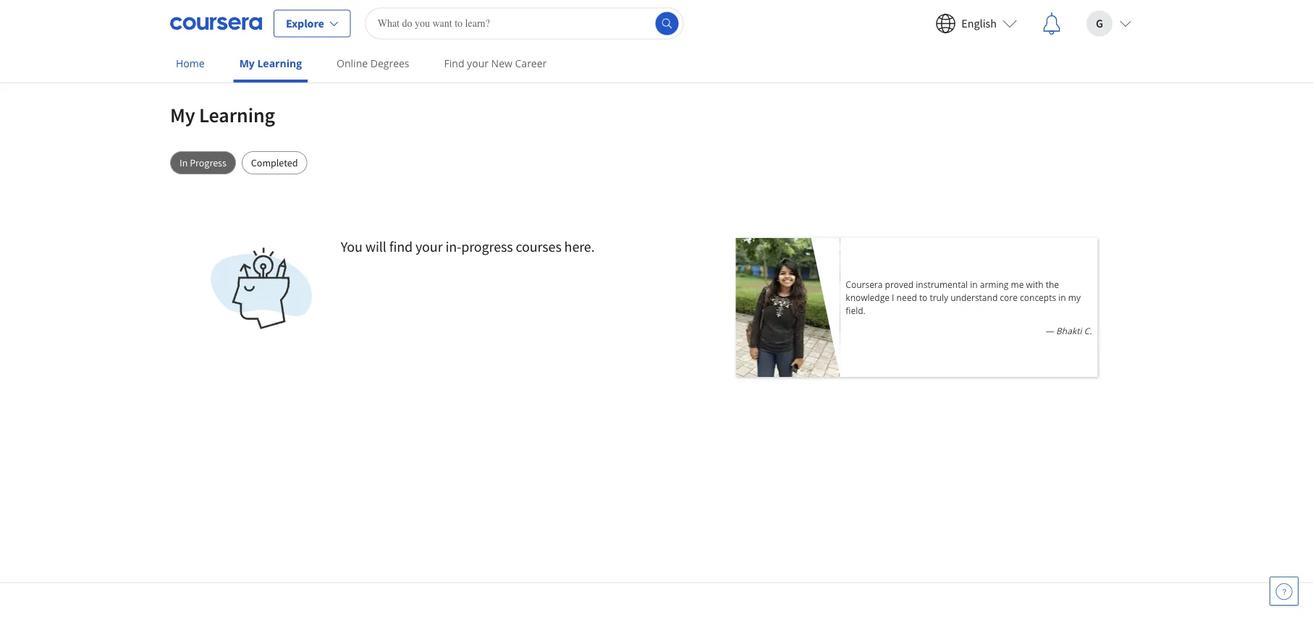 Task type: describe. For each thing, give the bounding box(es) containing it.
— bhakti c.
[[1045, 325, 1092, 337]]

english
[[962, 16, 997, 31]]

progress
[[190, 156, 226, 169]]

coursera proved instrumental in arming me with the knowledge i need to truly understand core concepts in my field.
[[846, 278, 1081, 316]]

progress
[[461, 238, 513, 256]]

learning inside my learning link
[[257, 56, 302, 70]]

truly
[[930, 291, 948, 303]]

0 vertical spatial my learning
[[239, 56, 302, 70]]

concepts
[[1020, 291, 1056, 303]]

What do you want to learn? text field
[[365, 8, 684, 39]]

home link
[[170, 47, 210, 80]]

english button
[[924, 0, 1029, 47]]

help center image
[[1275, 583, 1293, 600]]

coursera
[[846, 278, 883, 290]]

explore button
[[274, 10, 351, 37]]

in
[[180, 156, 188, 169]]

knowledge
[[846, 291, 890, 303]]

online
[[337, 56, 368, 70]]

find your new career link
[[438, 47, 553, 80]]

online degrees
[[337, 56, 409, 70]]

completed button
[[242, 151, 307, 174]]

g
[[1096, 16, 1103, 31]]

career
[[515, 56, 547, 70]]

need
[[897, 291, 917, 303]]

1 vertical spatial your
[[415, 238, 443, 256]]

1 horizontal spatial in
[[1059, 291, 1066, 303]]

bhakti
[[1056, 325, 1082, 337]]

find
[[389, 238, 413, 256]]

arming
[[980, 278, 1009, 290]]

my learning link
[[234, 47, 308, 83]]

instrumental
[[916, 278, 968, 290]]

will
[[365, 238, 386, 256]]



Task type: locate. For each thing, give the bounding box(es) containing it.
1 horizontal spatial my
[[239, 56, 255, 70]]

1 vertical spatial learning
[[199, 102, 275, 128]]

home
[[176, 56, 205, 70]]

g button
[[1075, 0, 1143, 47]]

me
[[1011, 278, 1024, 290]]

tab list
[[170, 151, 1143, 174]]

my
[[239, 56, 255, 70], [170, 102, 195, 128]]

0 horizontal spatial your
[[415, 238, 443, 256]]

0 vertical spatial my
[[239, 56, 255, 70]]

learn image
[[211, 238, 312, 339]]

your
[[467, 56, 489, 70], [415, 238, 443, 256]]

courses
[[516, 238, 562, 256]]

None search field
[[365, 8, 684, 39]]

c.
[[1084, 325, 1092, 337]]

new
[[491, 56, 512, 70]]

my down coursera image
[[239, 56, 255, 70]]

find your new career
[[444, 56, 547, 70]]

my learning
[[239, 56, 302, 70], [170, 102, 275, 128]]

in progress button
[[170, 151, 236, 174]]

your left the in-
[[415, 238, 443, 256]]

0 vertical spatial learning
[[257, 56, 302, 70]]

in left my
[[1059, 291, 1066, 303]]

in progress
[[180, 156, 226, 169]]

coursera image
[[170, 12, 262, 35]]

degrees
[[370, 56, 409, 70]]

my learning down explore
[[239, 56, 302, 70]]

0 horizontal spatial my
[[170, 102, 195, 128]]

here.
[[564, 238, 595, 256]]

learning up the progress at left
[[199, 102, 275, 128]]

find
[[444, 56, 464, 70]]

i
[[892, 291, 894, 303]]

explore
[[286, 16, 324, 31]]

—
[[1045, 325, 1054, 337]]

0 vertical spatial in
[[970, 278, 978, 290]]

learning
[[257, 56, 302, 70], [199, 102, 275, 128]]

the
[[1046, 278, 1059, 290]]

online degrees link
[[331, 47, 415, 80]]

with
[[1026, 278, 1043, 290]]

1 vertical spatial my
[[170, 102, 195, 128]]

in
[[970, 278, 978, 290], [1059, 291, 1066, 303]]

to
[[919, 291, 928, 303]]

proved
[[885, 278, 914, 290]]

you
[[341, 238, 363, 256]]

0 vertical spatial your
[[467, 56, 489, 70]]

1 horizontal spatial your
[[467, 56, 489, 70]]

tab list containing in progress
[[170, 151, 1143, 174]]

you will find your in-progress courses here.
[[341, 238, 595, 256]]

0 horizontal spatial in
[[970, 278, 978, 290]]

learning down explore
[[257, 56, 302, 70]]

my
[[1068, 291, 1081, 303]]

understand
[[951, 291, 998, 303]]

completed
[[251, 156, 298, 169]]

my up "in"
[[170, 102, 195, 128]]

your right find
[[467, 56, 489, 70]]

in up understand
[[970, 278, 978, 290]]

in-
[[445, 238, 461, 256]]

core
[[1000, 291, 1018, 303]]

1 vertical spatial my learning
[[170, 102, 275, 128]]

1 vertical spatial in
[[1059, 291, 1066, 303]]

field.
[[846, 304, 866, 316]]

my learning up the progress at left
[[170, 102, 275, 128]]



Task type: vqa. For each thing, say whether or not it's contained in the screenshot.
top available
no



